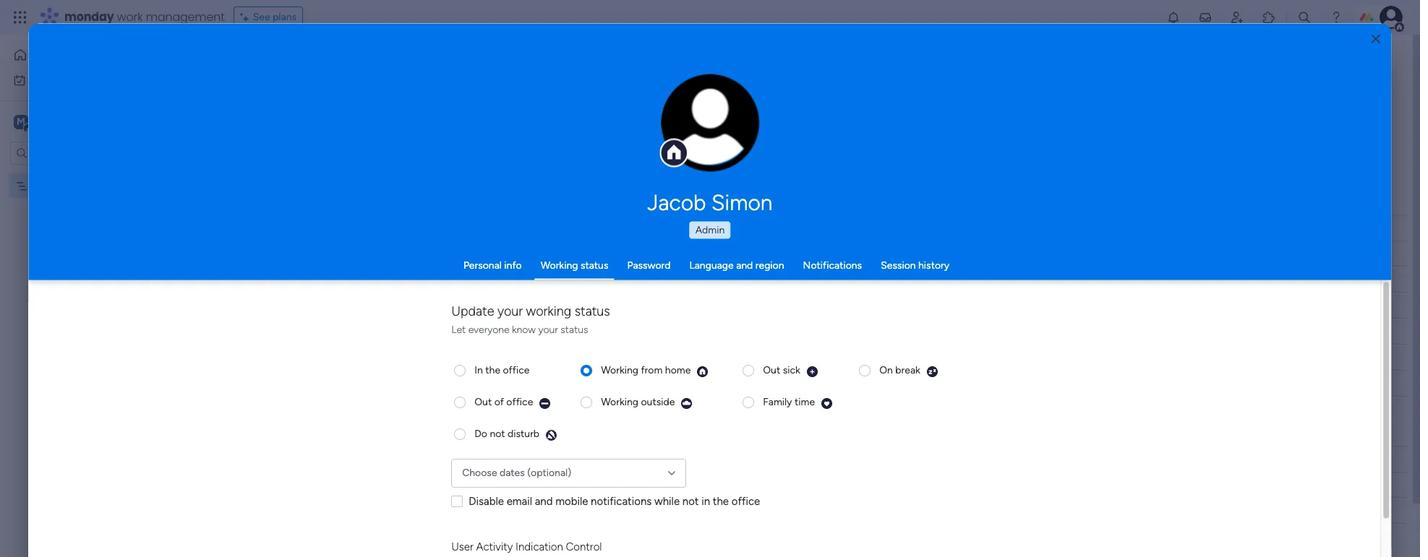 Task type: locate. For each thing, give the bounding box(es) containing it.
preview image right the home
[[697, 365, 709, 378]]

preview image
[[697, 365, 709, 378], [806, 365, 818, 378], [926, 365, 939, 378], [539, 397, 551, 410], [821, 397, 833, 410], [545, 429, 558, 441]]

due date
[[704, 222, 745, 234]]

working down not
[[595, 273, 632, 286]]

info
[[504, 259, 522, 271]]

0 vertical spatial out
[[763, 364, 780, 376]]

1 vertical spatial out
[[475, 396, 492, 408]]

owners,
[[384, 80, 419, 93]]

see left more
[[659, 80, 677, 92]]

apps image
[[1262, 10, 1276, 25]]

preview image right sick
[[806, 365, 818, 378]]

password
[[627, 259, 671, 271]]

of right track
[[550, 80, 560, 93]]

m
[[17, 115, 25, 128]]

of down in the office
[[494, 396, 504, 408]]

disable
[[469, 495, 504, 508]]

preview image for out of office
[[539, 397, 551, 410]]

office right in
[[732, 495, 760, 508]]

out left sick
[[763, 364, 780, 376]]

track
[[525, 80, 548, 93]]

choose dates (optional)
[[462, 467, 571, 479]]

not started
[[598, 248, 652, 260]]

out
[[763, 364, 780, 376], [475, 396, 492, 408]]

work
[[117, 9, 143, 25]]

out sick
[[763, 364, 800, 376]]

know
[[512, 323, 536, 335]]

home
[[665, 364, 691, 376]]

office up the disturb
[[507, 396, 533, 408]]

0 vertical spatial the
[[486, 364, 501, 376]]

status down the working
[[561, 323, 588, 335]]

Due date field
[[700, 220, 748, 236]]

timelines
[[438, 80, 479, 93]]

office
[[503, 364, 530, 376], [507, 396, 533, 408], [732, 495, 760, 508]]

1 vertical spatial see
[[659, 80, 677, 92]]

monday
[[64, 9, 114, 25]]

inbox image
[[1198, 10, 1212, 25]]

let
[[452, 323, 466, 335]]

and left "keep"
[[481, 80, 498, 93]]

type
[[278, 80, 299, 93]]

(optional)
[[527, 467, 571, 479]]

your down the working
[[539, 323, 558, 335]]

your right where
[[593, 80, 613, 93]]

0 vertical spatial and
[[481, 80, 498, 93]]

session
[[881, 259, 916, 271]]

control
[[566, 540, 602, 553]]

1 horizontal spatial see
[[659, 80, 677, 92]]

date
[[724, 222, 745, 234]]

notifications image
[[1166, 10, 1181, 25]]

in the office
[[475, 364, 530, 376]]

change profile picture button
[[661, 74, 760, 172]]

1 vertical spatial not
[[683, 495, 699, 508]]

and right 'email'
[[535, 495, 553, 508]]

preview image right the break
[[926, 365, 939, 378]]

preview image up the disturb
[[539, 397, 551, 410]]

profile
[[714, 131, 741, 141]]

preview image for family time
[[821, 397, 833, 410]]

select product image
[[13, 10, 27, 25]]

see left 'plans' on the left top
[[253, 11, 270, 23]]

break
[[896, 364, 921, 376]]

office up the out of office
[[503, 364, 530, 376]]

see plans
[[253, 11, 297, 23]]

notifications link
[[803, 259, 862, 271]]

of right the type
[[301, 80, 311, 93]]

working
[[541, 259, 578, 271], [595, 273, 632, 286], [601, 364, 639, 376], [601, 396, 639, 408]]

status up working on it
[[581, 259, 608, 271]]

1 vertical spatial the
[[713, 495, 729, 508]]

activity
[[476, 540, 513, 553]]

preview image for working from home
[[697, 365, 709, 378]]

notifications
[[803, 259, 862, 271]]

indication
[[516, 540, 563, 553]]

0 vertical spatial not
[[490, 428, 505, 440]]

of
[[301, 80, 311, 93], [550, 80, 560, 93], [494, 396, 504, 408]]

choose
[[462, 467, 497, 479]]

0 vertical spatial your
[[593, 80, 613, 93]]

history
[[918, 259, 949, 271]]

see inside see more link
[[659, 80, 677, 92]]

working from home
[[601, 364, 691, 376]]

home
[[33, 48, 61, 61]]

personal info link
[[463, 259, 522, 271]]

jacob simon image
[[1380, 6, 1403, 29]]

not left in
[[683, 495, 699, 508]]

session history
[[881, 259, 949, 271]]

not right do
[[490, 428, 505, 440]]

home button
[[9, 43, 155, 67]]

0 vertical spatial office
[[503, 364, 530, 376]]

it
[[649, 273, 655, 286]]

1 horizontal spatial not
[[683, 495, 699, 508]]

preview image up owner
[[545, 429, 558, 441]]

0 horizontal spatial see
[[253, 11, 270, 23]]

option
[[0, 173, 184, 176]]

keep
[[500, 80, 522, 93]]

your up know
[[498, 303, 523, 319]]

not
[[490, 428, 505, 440], [683, 495, 699, 508]]

family
[[763, 396, 792, 408]]

1 horizontal spatial your
[[539, 323, 558, 335]]

0 horizontal spatial the
[[486, 364, 501, 376]]

project
[[615, 80, 648, 93]]

on
[[880, 364, 893, 376]]

set
[[421, 80, 436, 93]]

status right the working
[[575, 303, 610, 319]]

working left from
[[601, 364, 639, 376]]

0 horizontal spatial out
[[475, 396, 492, 408]]

see more
[[659, 80, 703, 92]]

notifications
[[591, 495, 652, 508]]

list box
[[0, 171, 184, 393]]

project.
[[314, 80, 348, 93]]

1 horizontal spatial out
[[763, 364, 780, 376]]

picture
[[696, 143, 725, 154]]

status
[[581, 259, 608, 271], [575, 303, 610, 319], [561, 323, 588, 335]]

and up 17
[[736, 259, 753, 271]]

jacob simon button
[[511, 189, 909, 215]]

working right "info"
[[541, 259, 578, 271]]

0 horizontal spatial your
[[498, 303, 523, 319]]

2 horizontal spatial your
[[593, 80, 613, 93]]

search everything image
[[1297, 10, 1312, 25]]

1 vertical spatial office
[[507, 396, 533, 408]]

out of office
[[475, 396, 533, 408]]

1 horizontal spatial and
[[535, 495, 553, 508]]

user activity indication control
[[452, 540, 602, 553]]

working left "outside" on the left
[[601, 396, 639, 408]]

2 horizontal spatial and
[[736, 259, 753, 271]]

jacob simon
[[647, 189, 773, 215]]

on
[[635, 273, 646, 286]]

not
[[598, 248, 616, 260]]

out up do
[[475, 396, 492, 408]]

in
[[702, 495, 710, 508]]

0 vertical spatial see
[[253, 11, 270, 23]]

1 vertical spatial your
[[498, 303, 523, 319]]

preview image right time
[[821, 397, 833, 410]]

see
[[253, 11, 270, 23], [659, 80, 677, 92]]

the
[[486, 364, 501, 376], [713, 495, 729, 508]]

2 vertical spatial status
[[561, 323, 588, 335]]

see inside button
[[253, 11, 270, 23]]

started
[[618, 248, 652, 260]]



Task type: describe. For each thing, give the bounding box(es) containing it.
my work image
[[13, 73, 26, 86]]

nov
[[712, 274, 729, 285]]

on break
[[880, 364, 921, 376]]

working for working status
[[541, 259, 578, 271]]

project
[[273, 274, 306, 286]]

disturb
[[508, 428, 540, 440]]

see more link
[[658, 79, 704, 93]]

working for working on it
[[595, 273, 632, 286]]

more
[[679, 80, 703, 92]]

change profile picture
[[680, 131, 741, 154]]

see for see more
[[659, 80, 677, 92]]

plans
[[273, 11, 297, 23]]

personal
[[463, 259, 502, 271]]

preview image for on break
[[926, 365, 939, 378]]

Status field
[[607, 452, 644, 467]]

everyone
[[468, 323, 510, 335]]

email
[[507, 495, 532, 508]]

working status
[[541, 259, 608, 271]]

time
[[795, 396, 815, 408]]

mobile
[[556, 495, 588, 508]]

office for out of office
[[507, 396, 533, 408]]

working for working outside
[[601, 396, 639, 408]]

invite members image
[[1230, 10, 1244, 25]]

working outside
[[601, 396, 675, 408]]

project 1
[[273, 274, 313, 286]]

17
[[732, 274, 741, 285]]

0 horizontal spatial and
[[481, 80, 498, 93]]

language and region link
[[689, 259, 784, 271]]

1 vertical spatial and
[[736, 259, 753, 271]]

working for working from home
[[601, 364, 639, 376]]

password link
[[627, 259, 671, 271]]

0 horizontal spatial of
[[301, 80, 311, 93]]

column information image
[[654, 454, 666, 465]]

2 vertical spatial and
[[535, 495, 553, 508]]

while
[[655, 495, 680, 508]]

assign
[[351, 80, 381, 93]]

update your working status let everyone know your status
[[452, 303, 610, 335]]

sick
[[783, 364, 800, 376]]

language
[[689, 259, 734, 271]]

in
[[475, 364, 483, 376]]

stands.
[[651, 80, 683, 93]]

do not disturb
[[475, 428, 540, 440]]

simon
[[711, 189, 773, 215]]

2 vertical spatial your
[[539, 323, 558, 335]]

disable email and mobile notifications while not in the office
[[469, 495, 760, 508]]

owner
[[526, 453, 556, 465]]

language and region
[[689, 259, 784, 271]]

dates
[[500, 467, 525, 479]]

manage any type of project. assign owners, set timelines and keep track of where your project stands.
[[221, 80, 683, 93]]

m button
[[10, 110, 144, 134]]

help image
[[1329, 10, 1343, 25]]

due
[[704, 222, 722, 234]]

close image
[[1371, 34, 1380, 44]]

2 vertical spatial office
[[732, 495, 760, 508]]

jacob
[[647, 189, 706, 215]]

working status link
[[541, 259, 608, 271]]

out for out of office
[[475, 396, 492, 408]]

1 horizontal spatial the
[[713, 495, 729, 508]]

from
[[641, 364, 663, 376]]

workspace image
[[14, 114, 28, 130]]

out for out sick
[[763, 364, 780, 376]]

family time
[[763, 396, 815, 408]]

admin
[[695, 223, 725, 236]]

session history link
[[881, 259, 949, 271]]

where
[[562, 80, 590, 93]]

preview image for out sick
[[806, 365, 818, 378]]

management
[[146, 9, 225, 25]]

user
[[452, 540, 474, 553]]

1 horizontal spatial of
[[494, 396, 504, 408]]

do
[[475, 428, 487, 440]]

manage
[[221, 80, 257, 93]]

see plans button
[[233, 7, 303, 28]]

2 horizontal spatial of
[[550, 80, 560, 93]]

1
[[308, 274, 313, 286]]

status
[[611, 453, 640, 465]]

0 vertical spatial status
[[581, 259, 608, 271]]

nov 17
[[712, 274, 741, 285]]

working on it
[[595, 273, 655, 286]]

outside
[[641, 396, 675, 408]]

preview image for do not disturb
[[545, 429, 558, 441]]

see for see plans
[[253, 11, 270, 23]]

1 vertical spatial status
[[575, 303, 610, 319]]

change
[[680, 131, 712, 141]]

Owner field
[[522, 452, 560, 467]]

preview image
[[681, 397, 693, 410]]

0 horizontal spatial not
[[490, 428, 505, 440]]

office for in the office
[[503, 364, 530, 376]]

any
[[260, 80, 276, 93]]

working
[[526, 303, 571, 319]]



Task type: vqa. For each thing, say whether or not it's contained in the screenshot.
v2 multiple person column icon on the left top of the page
no



